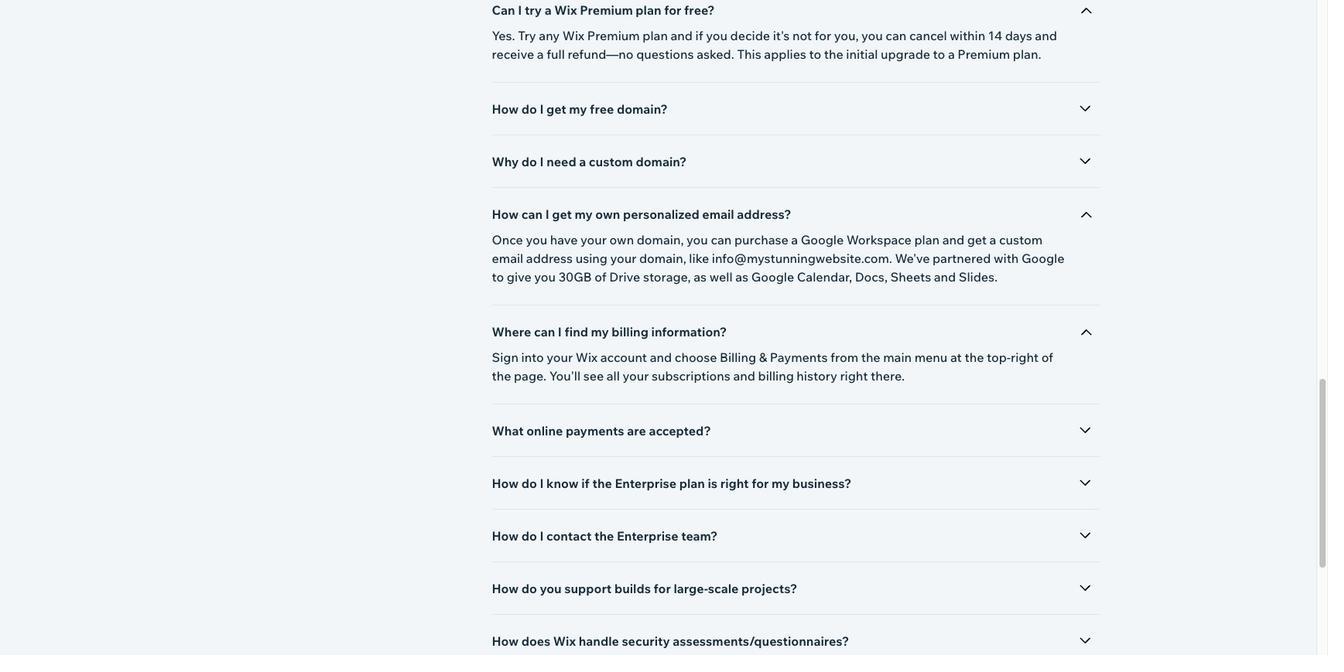 Task type: locate. For each thing, give the bounding box(es) containing it.
can inside once you have your own domain, you can purchase a google workspace plan and get a custom email address using your domain, like info@mystunningwebsite.com. we've partnered with google to give you 30gb of drive storage, as well as google calendar, docs, sheets and slides.
[[711, 232, 732, 248]]

custom up with
[[999, 232, 1043, 248]]

if inside yes. try any wix premium plan and if you decide it's not for you, you can cancel within 14 days and receive a full refund—no questions asked. this applies to the initial upgrade to a premium plan.
[[696, 28, 703, 43]]

1 vertical spatial own
[[610, 232, 634, 248]]

do up does
[[521, 581, 537, 597]]

to down not
[[809, 46, 821, 62]]

2 horizontal spatial right
[[1011, 350, 1039, 365]]

do right the why
[[522, 154, 537, 170]]

for left large-
[[654, 581, 671, 597]]

wix right does
[[553, 634, 576, 649]]

wix up any
[[554, 2, 577, 18]]

do left know
[[521, 476, 537, 492]]

if right know
[[581, 476, 590, 492]]

0 horizontal spatial right
[[720, 476, 749, 492]]

choose
[[675, 350, 717, 365]]

1 vertical spatial email
[[492, 251, 523, 266]]

if
[[696, 28, 703, 43], [581, 476, 590, 492]]

menu
[[915, 350, 948, 365]]

right right is on the bottom right
[[720, 476, 749, 492]]

domain? right free
[[617, 101, 668, 117]]

calendar,
[[797, 269, 852, 285]]

right
[[1011, 350, 1039, 365], [840, 368, 868, 384], [720, 476, 749, 492]]

0 vertical spatial of
[[595, 269, 607, 285]]

1 vertical spatial of
[[1042, 350, 1053, 365]]

1 horizontal spatial right
[[840, 368, 868, 384]]

plan.
[[1013, 46, 1041, 62]]

wix up see
[[576, 350, 598, 365]]

for inside yes. try any wix premium plan and if you decide it's not for you, you can cancel within 14 days and receive a full refund—no questions asked. this applies to the initial upgrade to a premium plan.
[[815, 28, 831, 43]]

and up partnered
[[942, 232, 965, 248]]

all
[[607, 368, 620, 384]]

domain, up storage, on the top
[[639, 251, 686, 266]]

i for how do i know if the enterprise plan is right for my business?
[[540, 476, 544, 492]]

i left find
[[558, 324, 562, 340]]

premium
[[580, 2, 633, 18], [587, 28, 640, 43], [958, 46, 1010, 62]]

to down the cancel
[[933, 46, 945, 62]]

billing down the &
[[758, 368, 794, 384]]

of
[[595, 269, 607, 285], [1042, 350, 1053, 365]]

2 how from the top
[[492, 207, 519, 222]]

0 vertical spatial billing
[[612, 324, 649, 340]]

of down using
[[595, 269, 607, 285]]

storage,
[[643, 269, 691, 285]]

personalized
[[623, 207, 700, 222]]

the right "at"
[[965, 350, 984, 365]]

i for how do i get my free domain?
[[540, 101, 544, 117]]

1 vertical spatial domain?
[[636, 154, 687, 170]]

where can i find my billing information?
[[492, 324, 727, 340]]

how for how does wix handle security assessments/questionnaires?
[[492, 634, 519, 649]]

can up 'upgrade'
[[886, 28, 907, 43]]

get up partnered
[[967, 232, 987, 248]]

support
[[564, 581, 612, 597]]

i left know
[[540, 476, 544, 492]]

google down info@mystunningwebsite.com.
[[751, 269, 794, 285]]

2 vertical spatial right
[[720, 476, 749, 492]]

i left need
[[540, 154, 544, 170]]

0 horizontal spatial to
[[492, 269, 504, 285]]

asked.
[[697, 46, 734, 62]]

scale
[[708, 581, 739, 597]]

i left contact at the left bottom of page
[[540, 529, 544, 544]]

1 vertical spatial right
[[840, 368, 868, 384]]

any
[[539, 28, 560, 43]]

wix
[[554, 2, 577, 18], [563, 28, 585, 43], [576, 350, 598, 365], [553, 634, 576, 649]]

domain? up personalized
[[636, 154, 687, 170]]

domain?
[[617, 101, 668, 117], [636, 154, 687, 170]]

2 vertical spatial get
[[967, 232, 987, 248]]

does
[[521, 634, 551, 649]]

for right is on the bottom right
[[752, 476, 769, 492]]

a up info@mystunningwebsite.com.
[[791, 232, 798, 248]]

1 horizontal spatial custom
[[999, 232, 1043, 248]]

address
[[526, 251, 573, 266]]

with
[[994, 251, 1019, 266]]

free
[[590, 101, 614, 117]]

the up there.
[[861, 350, 881, 365]]

1 as from the left
[[694, 269, 707, 285]]

do down receive
[[521, 101, 537, 117]]

my up have
[[575, 207, 593, 222]]

own
[[595, 207, 620, 222], [610, 232, 634, 248]]

plan inside once you have your own domain, you can purchase a google workspace plan and get a custom email address using your domain, like info@mystunningwebsite.com. we've partnered with google to give you 30gb of drive storage, as well as google calendar, docs, sheets and slides.
[[914, 232, 940, 248]]

0 horizontal spatial if
[[581, 476, 590, 492]]

my left free
[[569, 101, 587, 117]]

do for need
[[522, 154, 537, 170]]

initial
[[846, 46, 878, 62]]

0 vertical spatial email
[[702, 207, 734, 222]]

try
[[518, 28, 536, 43]]

0 horizontal spatial email
[[492, 251, 523, 266]]

enterprise
[[615, 476, 677, 492], [617, 529, 679, 544]]

the
[[824, 46, 844, 62], [861, 350, 881, 365], [965, 350, 984, 365], [492, 368, 511, 384], [593, 476, 612, 492], [594, 529, 614, 544]]

how for how do you support builds for large-scale projects?
[[492, 581, 519, 597]]

information?
[[651, 324, 727, 340]]

1 vertical spatial premium
[[587, 28, 640, 43]]

0 vertical spatial domain?
[[617, 101, 668, 117]]

a down within
[[948, 46, 955, 62]]

1 vertical spatial billing
[[758, 368, 794, 384]]

we've
[[895, 251, 930, 266]]

it's
[[773, 28, 790, 43]]

how for how do i get my free domain?
[[492, 101, 519, 117]]

plan inside yes. try any wix premium plan and if you decide it's not for you, you can cancel within 14 days and receive a full refund—no questions asked. this applies to the initial upgrade to a premium plan.
[[643, 28, 668, 43]]

0 horizontal spatial billing
[[612, 324, 649, 340]]

you up initial
[[862, 28, 883, 43]]

the right know
[[593, 476, 612, 492]]

domain,
[[637, 232, 684, 248], [639, 251, 686, 266]]

1 horizontal spatial if
[[696, 28, 703, 43]]

decide
[[730, 28, 770, 43]]

you
[[706, 28, 728, 43], [862, 28, 883, 43], [526, 232, 547, 248], [687, 232, 708, 248], [534, 269, 556, 285], [540, 581, 562, 597]]

1 horizontal spatial to
[[809, 46, 821, 62]]

for right not
[[815, 28, 831, 43]]

and left choose on the bottom right
[[650, 350, 672, 365]]

within
[[950, 28, 986, 43]]

you down the address
[[534, 269, 556, 285]]

billing up account
[[612, 324, 649, 340]]

&
[[759, 350, 767, 365]]

how for how do i know if the enterprise plan is right for my business?
[[492, 476, 519, 492]]

contact
[[547, 529, 592, 544]]

domain? for why do i need a custom domain?
[[636, 154, 687, 170]]

2 do from the top
[[522, 154, 537, 170]]

email left address? on the right of the page
[[702, 207, 734, 222]]

3 how from the top
[[492, 476, 519, 492]]

0 vertical spatial google
[[801, 232, 844, 248]]

how
[[492, 101, 519, 117], [492, 207, 519, 222], [492, 476, 519, 492], [492, 529, 519, 544], [492, 581, 519, 597], [492, 634, 519, 649]]

2 vertical spatial google
[[751, 269, 794, 285]]

enterprise left team?
[[617, 529, 679, 544]]

my right find
[[591, 324, 609, 340]]

i for how can i get my own personalized email address?
[[545, 207, 549, 222]]

and
[[671, 28, 693, 43], [1035, 28, 1057, 43], [942, 232, 965, 248], [934, 269, 956, 285], [650, 350, 672, 365], [733, 368, 755, 384]]

as right well
[[736, 269, 749, 285]]

main
[[883, 350, 912, 365]]

to left "give"
[[492, 269, 504, 285]]

i left free
[[540, 101, 544, 117]]

your up drive
[[610, 251, 637, 266]]

as
[[694, 269, 707, 285], [736, 269, 749, 285]]

email inside once you have your own domain, you can purchase a google workspace plan and get a custom email address using your domain, like info@mystunningwebsite.com. we've partnered with google to give you 30gb of drive storage, as well as google calendar, docs, sheets and slides.
[[492, 251, 523, 266]]

1 vertical spatial get
[[552, 207, 572, 222]]

account
[[600, 350, 647, 365]]

0 vertical spatial get
[[547, 101, 566, 117]]

6 how from the top
[[492, 634, 519, 649]]

0 vertical spatial right
[[1011, 350, 1039, 365]]

5 how from the top
[[492, 581, 519, 597]]

do left contact at the left bottom of page
[[521, 529, 537, 544]]

payments
[[566, 423, 624, 439]]

1 horizontal spatial billing
[[758, 368, 794, 384]]

google right with
[[1022, 251, 1065, 266]]

for
[[664, 2, 682, 18], [815, 28, 831, 43], [752, 476, 769, 492], [654, 581, 671, 597]]

wix inside yes. try any wix premium plan and if you decide it's not for you, you can cancel within 14 days and receive a full refund—no questions asked. this applies to the initial upgrade to a premium plan.
[[563, 28, 585, 43]]

once you have your own domain, you can purchase a google workspace plan and get a custom email address using your domain, like info@mystunningwebsite.com. we've partnered with google to give you 30gb of drive storage, as well as google calendar, docs, sheets and slides.
[[492, 232, 1065, 285]]

do
[[521, 101, 537, 117], [522, 154, 537, 170], [521, 476, 537, 492], [521, 529, 537, 544], [521, 581, 537, 597]]

1 horizontal spatial email
[[702, 207, 734, 222]]

a left 'full'
[[537, 46, 544, 62]]

4 do from the top
[[521, 529, 537, 544]]

0 horizontal spatial of
[[595, 269, 607, 285]]

get left free
[[547, 101, 566, 117]]

the down you,
[[824, 46, 844, 62]]

using
[[576, 251, 608, 266]]

can i try a wix premium plan for free?
[[492, 2, 715, 18]]

1 horizontal spatial of
[[1042, 350, 1053, 365]]

can
[[886, 28, 907, 43], [521, 207, 543, 222], [711, 232, 732, 248], [534, 324, 555, 340]]

if up asked.
[[696, 28, 703, 43]]

enterprise down are
[[615, 476, 677, 492]]

1 horizontal spatial as
[[736, 269, 749, 285]]

1 horizontal spatial google
[[801, 232, 844, 248]]

large-
[[674, 581, 708, 597]]

my for billing
[[591, 324, 609, 340]]

domain, down personalized
[[637, 232, 684, 248]]

for left free?
[[664, 2, 682, 18]]

5 do from the top
[[521, 581, 537, 597]]

my
[[569, 101, 587, 117], [575, 207, 593, 222], [591, 324, 609, 340], [772, 476, 790, 492]]

how does wix handle security assessments/questionnaires?
[[492, 634, 849, 649]]

4 how from the top
[[492, 529, 519, 544]]

3 do from the top
[[521, 476, 537, 492]]

right down from
[[840, 368, 868, 384]]

like
[[689, 251, 709, 266]]

well
[[710, 269, 733, 285]]

1 vertical spatial if
[[581, 476, 590, 492]]

get up have
[[552, 207, 572, 222]]

1 vertical spatial custom
[[999, 232, 1043, 248]]

sign into your wix account and choose billing & payments from the main menu at the top-right of the page. you'll see all your subscriptions and billing history right there.
[[492, 350, 1053, 384]]

own up using
[[595, 207, 620, 222]]

google up info@mystunningwebsite.com.
[[801, 232, 844, 248]]

questions
[[636, 46, 694, 62]]

the down the sign
[[492, 368, 511, 384]]

my for free
[[569, 101, 587, 117]]

try
[[525, 2, 542, 18]]

can up once
[[521, 207, 543, 222]]

i
[[518, 2, 522, 18], [540, 101, 544, 117], [540, 154, 544, 170], [545, 207, 549, 222], [558, 324, 562, 340], [540, 476, 544, 492], [540, 529, 544, 544]]

do for get
[[521, 101, 537, 117]]

1 how from the top
[[492, 101, 519, 117]]

as down like
[[694, 269, 707, 285]]

get
[[547, 101, 566, 117], [552, 207, 572, 222], [967, 232, 987, 248]]

0 vertical spatial custom
[[589, 154, 633, 170]]

1 vertical spatial google
[[1022, 251, 1065, 266]]

i up the address
[[545, 207, 549, 222]]

plan
[[636, 2, 662, 18], [643, 28, 668, 43], [914, 232, 940, 248], [679, 476, 705, 492]]

0 vertical spatial if
[[696, 28, 703, 43]]

top-
[[987, 350, 1011, 365]]

why
[[492, 154, 519, 170]]

a up with
[[990, 232, 996, 248]]

how do i get my free domain?
[[492, 101, 668, 117]]

can up well
[[711, 232, 732, 248]]

you up the address
[[526, 232, 547, 248]]

your up using
[[581, 232, 607, 248]]

of right top-
[[1042, 350, 1053, 365]]

email down once
[[492, 251, 523, 266]]

0 horizontal spatial as
[[694, 269, 707, 285]]

your
[[581, 232, 607, 248], [610, 251, 637, 266], [547, 350, 573, 365], [623, 368, 649, 384]]

wix right any
[[563, 28, 585, 43]]

own down how can i get my own personalized email address? on the top
[[610, 232, 634, 248]]

get inside once you have your own domain, you can purchase a google workspace plan and get a custom email address using your domain, like info@mystunningwebsite.com. we've partnered with google to give you 30gb of drive storage, as well as google calendar, docs, sheets and slides.
[[967, 232, 987, 248]]

at
[[950, 350, 962, 365]]

right right "at"
[[1011, 350, 1039, 365]]

custom right need
[[589, 154, 633, 170]]

1 do from the top
[[521, 101, 537, 117]]



Task type: vqa. For each thing, say whether or not it's contained in the screenshot.
the topmost "RIGHT"
yes



Task type: describe. For each thing, give the bounding box(es) containing it.
14
[[988, 28, 1002, 43]]

can up the into
[[534, 324, 555, 340]]

how do you support builds for large-scale projects?
[[492, 581, 797, 597]]

billing
[[720, 350, 756, 365]]

online
[[527, 423, 563, 439]]

free?
[[684, 2, 715, 18]]

address?
[[737, 207, 791, 222]]

subscriptions
[[652, 368, 731, 384]]

partnered
[[933, 251, 991, 266]]

how do i know if the enterprise plan is right for my business?
[[492, 476, 852, 492]]

drive
[[609, 269, 640, 285]]

can
[[492, 2, 515, 18]]

your up you'll
[[547, 350, 573, 365]]

the inside yes. try any wix premium plan and if you decide it's not for you, you can cancel within 14 days and receive a full refund—no questions asked. this applies to the initial upgrade to a premium plan.
[[824, 46, 844, 62]]

how can i get my own personalized email address?
[[492, 207, 791, 222]]

refund—no
[[568, 46, 634, 62]]

and down partnered
[[934, 269, 956, 285]]

sheets
[[891, 269, 931, 285]]

to inside once you have your own domain, you can purchase a google workspace plan and get a custom email address using your domain, like info@mystunningwebsite.com. we've partnered with google to give you 30gb of drive storage, as well as google calendar, docs, sheets and slides.
[[492, 269, 504, 285]]

purchase
[[735, 232, 789, 248]]

how for how do i contact the enterprise team?
[[492, 529, 519, 544]]

2 as from the left
[[736, 269, 749, 285]]

into
[[521, 350, 544, 365]]

builds
[[615, 581, 651, 597]]

do for contact
[[521, 529, 537, 544]]

yes.
[[492, 28, 515, 43]]

get for can
[[552, 207, 572, 222]]

2 vertical spatial premium
[[958, 46, 1010, 62]]

workspace
[[847, 232, 912, 248]]

1 vertical spatial domain,
[[639, 251, 686, 266]]

info@mystunningwebsite.com.
[[712, 251, 892, 266]]

is
[[708, 476, 718, 492]]

this
[[737, 46, 761, 62]]

yes. try any wix premium plan and if you decide it's not for you, you can cancel within 14 days and receive a full refund—no questions asked. this applies to the initial upgrade to a premium plan.
[[492, 28, 1057, 62]]

how for how can i get my own personalized email address?
[[492, 207, 519, 222]]

get for do
[[547, 101, 566, 117]]

0 horizontal spatial custom
[[589, 154, 633, 170]]

handle
[[579, 634, 619, 649]]

why do i need a custom domain?
[[492, 154, 687, 170]]

30gb
[[559, 269, 592, 285]]

need
[[547, 154, 576, 170]]

i left the try
[[518, 2, 522, 18]]

are
[[627, 423, 646, 439]]

2 horizontal spatial google
[[1022, 251, 1065, 266]]

0 vertical spatial enterprise
[[615, 476, 677, 492]]

billing inside sign into your wix account and choose billing & payments from the main menu at the top-right of the page. you'll see all your subscriptions and billing history right there.
[[758, 368, 794, 384]]

what
[[492, 423, 524, 439]]

can inside yes. try any wix premium plan and if you decide it's not for you, you can cancel within 14 days and receive a full refund—no questions asked. this applies to the initial upgrade to a premium plan.
[[886, 28, 907, 43]]

full
[[547, 46, 565, 62]]

1 vertical spatial enterprise
[[617, 529, 679, 544]]

history
[[797, 368, 837, 384]]

not
[[793, 28, 812, 43]]

the right contact at the left bottom of page
[[594, 529, 614, 544]]

security
[[622, 634, 670, 649]]

upgrade
[[881, 46, 930, 62]]

once
[[492, 232, 523, 248]]

you,
[[834, 28, 859, 43]]

a right the try
[[545, 2, 552, 18]]

and up questions
[[671, 28, 693, 43]]

give
[[507, 269, 532, 285]]

what online payments are accepted?
[[492, 423, 711, 439]]

of inside once you have your own domain, you can purchase a google workspace plan and get a custom email address using your domain, like info@mystunningwebsite.com. we've partnered with google to give you 30gb of drive storage, as well as google calendar, docs, sheets and slides.
[[595, 269, 607, 285]]

you up like
[[687, 232, 708, 248]]

i for why do i need a custom domain?
[[540, 154, 544, 170]]

receive
[[492, 46, 534, 62]]

there.
[[871, 368, 905, 384]]

know
[[547, 476, 579, 492]]

sign
[[492, 350, 519, 365]]

applies
[[764, 46, 806, 62]]

days
[[1005, 28, 1032, 43]]

you left support
[[540, 581, 562, 597]]

from
[[831, 350, 858, 365]]

do for know
[[521, 476, 537, 492]]

0 horizontal spatial google
[[751, 269, 794, 285]]

i for how do i contact the enterprise team?
[[540, 529, 544, 544]]

find
[[565, 324, 588, 340]]

and up plan.
[[1035, 28, 1057, 43]]

assessments/questionnaires?
[[673, 634, 849, 649]]

page.
[[514, 368, 547, 384]]

projects?
[[742, 581, 797, 597]]

accepted?
[[649, 423, 711, 439]]

you'll
[[549, 368, 581, 384]]

slides.
[[959, 269, 998, 285]]

domain? for how do i get my free domain?
[[617, 101, 668, 117]]

do for support
[[521, 581, 537, 597]]

custom inside once you have your own domain, you can purchase a google workspace plan and get a custom email address using your domain, like info@mystunningwebsite.com. we've partnered with google to give you 30gb of drive storage, as well as google calendar, docs, sheets and slides.
[[999, 232, 1043, 248]]

see
[[583, 368, 604, 384]]

0 vertical spatial premium
[[580, 2, 633, 18]]

and down billing
[[733, 368, 755, 384]]

how do i contact the enterprise team?
[[492, 529, 718, 544]]

docs,
[[855, 269, 888, 285]]

business?
[[792, 476, 852, 492]]

0 vertical spatial own
[[595, 207, 620, 222]]

my for own
[[575, 207, 593, 222]]

wix inside sign into your wix account and choose billing & payments from the main menu at the top-right of the page. you'll see all your subscriptions and billing history right there.
[[576, 350, 598, 365]]

of inside sign into your wix account and choose billing & payments from the main menu at the top-right of the page. you'll see all your subscriptions and billing history right there.
[[1042, 350, 1053, 365]]

cancel
[[909, 28, 947, 43]]

2 horizontal spatial to
[[933, 46, 945, 62]]

where
[[492, 324, 531, 340]]

my left business?
[[772, 476, 790, 492]]

have
[[550, 232, 578, 248]]

own inside once you have your own domain, you can purchase a google workspace plan and get a custom email address using your domain, like info@mystunningwebsite.com. we've partnered with google to give you 30gb of drive storage, as well as google calendar, docs, sheets and slides.
[[610, 232, 634, 248]]

a right need
[[579, 154, 586, 170]]

team?
[[681, 529, 718, 544]]

0 vertical spatial domain,
[[637, 232, 684, 248]]

your down account
[[623, 368, 649, 384]]

you up asked.
[[706, 28, 728, 43]]

i for where can i find my billing information?
[[558, 324, 562, 340]]

payments
[[770, 350, 828, 365]]



